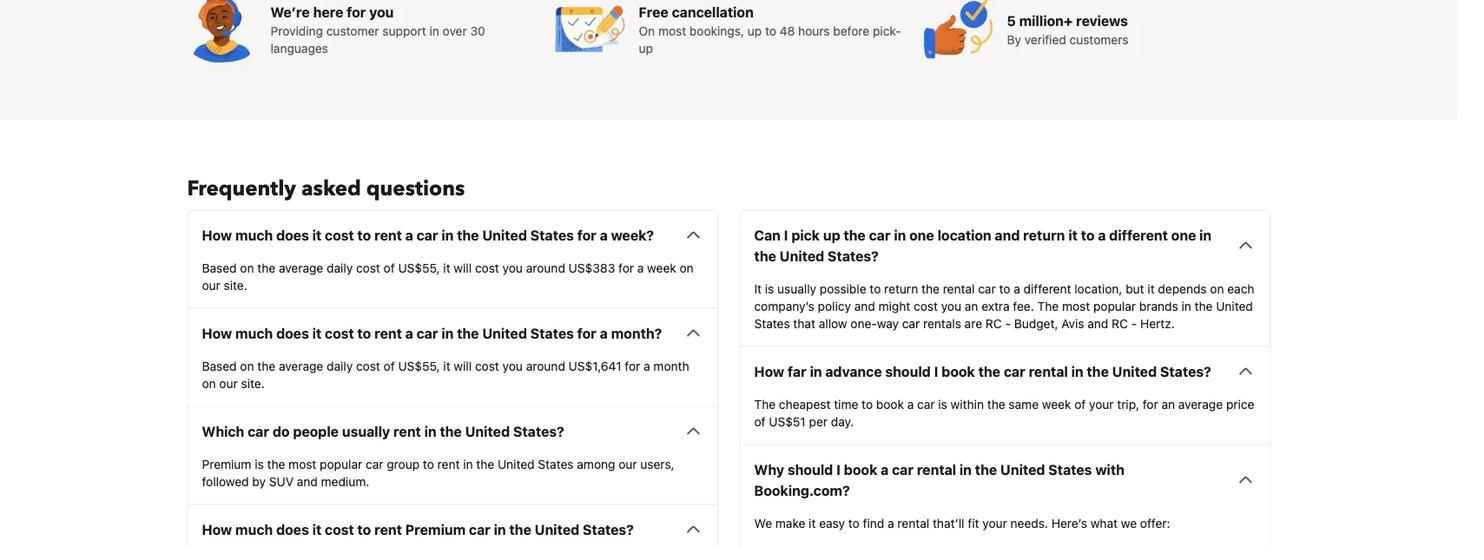 Task type: vqa. For each thing, say whether or not it's contained in the screenshot.


Task type: locate. For each thing, give the bounding box(es) containing it.
0 vertical spatial usually
[[778, 281, 817, 296]]

the inside "based on the average daily cost of us$55, it will cost you around us$383 for a week on our site."
[[257, 260, 276, 275]]

book right time
[[876, 397, 904, 411]]

book
[[942, 363, 975, 379], [876, 397, 904, 411], [844, 461, 878, 478]]

0 horizontal spatial rc
[[986, 316, 1002, 330]]

on
[[240, 260, 254, 275], [680, 260, 694, 275], [1211, 281, 1225, 296], [240, 359, 254, 373], [202, 376, 216, 390]]

united
[[482, 227, 527, 243], [780, 247, 825, 264], [1216, 299, 1253, 313], [482, 325, 527, 341], [1113, 363, 1157, 379], [465, 423, 510, 439], [498, 457, 535, 471], [1001, 461, 1046, 478], [535, 521, 580, 538]]

in down depends
[[1182, 299, 1192, 313]]

1 vertical spatial our
[[219, 376, 238, 390]]

rent
[[375, 227, 402, 243], [375, 325, 402, 341], [394, 423, 421, 439], [438, 457, 460, 471], [375, 521, 402, 538]]

around inside the based on the average daily cost of us$55, it will cost you around us$1,641 for a month on our site.
[[526, 359, 565, 373]]

a left week?
[[600, 227, 608, 243]]

2 vertical spatial does
[[276, 521, 309, 538]]

2 horizontal spatial up
[[823, 227, 841, 243]]

the up budget,
[[1038, 299, 1059, 313]]

2 vertical spatial i
[[837, 461, 841, 478]]

united up "based on the average daily cost of us$55, it will cost you around us$383 for a week on our site."
[[482, 227, 527, 243]]

in inside we're here for you providing customer support in over 30 languages
[[430, 23, 439, 38]]

one left the location
[[910, 227, 935, 243]]

0 horizontal spatial return
[[885, 281, 919, 296]]

1 horizontal spatial return
[[1024, 227, 1066, 243]]

states for week?
[[531, 227, 574, 243]]

2 based from the top
[[202, 359, 237, 373]]

rentals
[[923, 316, 962, 330]]

- down extra
[[1006, 316, 1011, 330]]

daily inside the based on the average daily cost of us$55, it will cost you around us$1,641 for a month on our site.
[[327, 359, 353, 373]]

0 vertical spatial popular
[[1094, 299, 1136, 313]]

us$55, inside the based on the average daily cost of us$55, it will cost you around us$1,641 for a month on our site.
[[398, 359, 440, 373]]

usually inside it is usually possible to return the rental car to a different location, but it depends on each company's policy and might cost you an extra fee. the most popular brands in the united states that allow one-way car rentals are rc - budget, avis and rc - hertz.
[[778, 281, 817, 296]]

rent for how much does it cost to rent premium car in the united states?
[[375, 521, 402, 538]]

will for month?
[[454, 359, 472, 373]]

2 - from the left
[[1132, 316, 1137, 330]]

average left price
[[1179, 397, 1223, 411]]

will inside "based on the average daily cost of us$55, it will cost you around us$383 for a week on our site."
[[454, 260, 472, 275]]

does
[[276, 227, 309, 243], [276, 325, 309, 341], [276, 521, 309, 538]]

does for how much does it cost to rent a car in the united states for a month?
[[276, 325, 309, 341]]

average inside the cheapest time to book a car is within the same week of your trip, for an average price of us$51 per day.
[[1179, 397, 1223, 411]]

0 vertical spatial return
[[1024, 227, 1066, 243]]

book inside the why should i book a car rental in the united states with booking.com?
[[844, 461, 878, 478]]

1 vertical spatial usually
[[342, 423, 390, 439]]

1 vertical spatial much
[[235, 325, 273, 341]]

it inside it is usually possible to return the rental car to a different location, but it depends on each company's policy and might cost you an extra fee. the most popular brands in the united states that allow one-way car rentals are rc - budget, avis and rc - hertz.
[[1148, 281, 1155, 296]]

the up 'us$51'
[[755, 397, 776, 411]]

most right on
[[658, 23, 686, 38]]

hours
[[799, 23, 830, 38]]

in down avis
[[1072, 363, 1084, 379]]

united down which car do people usually rent in the united states? dropdown button
[[498, 457, 535, 471]]

0 vertical spatial is
[[765, 281, 774, 296]]

2 one from the left
[[1172, 227, 1197, 243]]

1 vertical spatial your
[[983, 516, 1008, 530]]

most inside the free cancellation on most bookings, up to 48 hours before pick- up
[[658, 23, 686, 38]]

us$55, inside "based on the average daily cost of us$55, it will cost you around us$383 for a week on our site."
[[398, 260, 440, 275]]

in inside which car do people usually rent in the united states? dropdown button
[[424, 423, 437, 439]]

1 vertical spatial based
[[202, 359, 237, 373]]

a up find
[[881, 461, 889, 478]]

0 vertical spatial your
[[1089, 397, 1114, 411]]

to inside can i pick up the car in one location and return it to a different one in the united states?
[[1081, 227, 1095, 243]]

0 vertical spatial should
[[886, 363, 931, 379]]

most up avis
[[1062, 299, 1090, 313]]

0 vertical spatial different
[[1110, 227, 1168, 243]]

0 vertical spatial most
[[658, 23, 686, 38]]

0 horizontal spatial different
[[1024, 281, 1072, 296]]

up left the '48'
[[748, 23, 762, 38]]

for down the month?
[[625, 359, 641, 373]]

2 horizontal spatial is
[[939, 397, 948, 411]]

1 horizontal spatial one
[[1172, 227, 1197, 243]]

how for how much does it cost to rent a car in the united states for a week?
[[202, 227, 232, 243]]

advance
[[826, 363, 882, 379]]

1 us$55, from the top
[[398, 260, 440, 275]]

1 vertical spatial does
[[276, 325, 309, 341]]

- left hertz.
[[1132, 316, 1137, 330]]

1 will from the top
[[454, 260, 472, 275]]

does for how much does it cost to rent a car in the united states for a week?
[[276, 227, 309, 243]]

should inside how far in advance should i book the car rental in the united states? "dropdown button"
[[886, 363, 931, 379]]

1 vertical spatial different
[[1024, 281, 1072, 296]]

based down frequently
[[202, 260, 237, 275]]

for inside "based on the average daily cost of us$55, it will cost you around us$383 for a week on our site."
[[619, 260, 634, 275]]

the inside the cheapest time to book a car is within the same week of your trip, for an average price of us$51 per day.
[[755, 397, 776, 411]]

our
[[202, 278, 221, 292], [219, 376, 238, 390], [619, 457, 637, 471]]

rc down extra
[[986, 316, 1002, 330]]

popular inside the premium is the most popular car group to rent in the united states among our users, followed by suv and medium.
[[320, 457, 362, 471]]

1 horizontal spatial most
[[658, 23, 686, 38]]

1 vertical spatial us$55,
[[398, 359, 440, 373]]

one
[[910, 227, 935, 243], [1172, 227, 1197, 243]]

of down the how much does it cost to rent a car in the united states for a month?
[[384, 359, 395, 373]]

united down pick
[[780, 247, 825, 264]]

car inside "dropdown button"
[[1004, 363, 1026, 379]]

1 horizontal spatial the
[[1038, 299, 1059, 313]]

in left the over
[[430, 23, 439, 38]]

rent for how much does it cost to rent a car in the united states for a week?
[[375, 227, 402, 243]]

usually
[[778, 281, 817, 296], [342, 423, 390, 439]]

over
[[443, 23, 467, 38]]

1 one from the left
[[910, 227, 935, 243]]

you inside the based on the average daily cost of us$55, it will cost you around us$1,641 for a month on our site.
[[503, 359, 523, 373]]

which car do people usually rent in the united states? button
[[202, 421, 704, 442]]

customer
[[326, 23, 379, 38]]

2 vertical spatial book
[[844, 461, 878, 478]]

and inside the premium is the most popular car group to rent in the united states among our users, followed by suv and medium.
[[297, 474, 318, 488]]

popular
[[1094, 299, 1136, 313], [320, 457, 362, 471]]

in down which car do people usually rent in the united states? dropdown button
[[463, 457, 473, 471]]

most inside the premium is the most popular car group to rent in the united states among our users, followed by suv and medium.
[[289, 457, 317, 471]]

car up same
[[1004, 363, 1026, 379]]

states
[[531, 227, 574, 243], [755, 316, 790, 330], [531, 325, 574, 341], [538, 457, 574, 471], [1049, 461, 1092, 478]]

united inside the premium is the most popular car group to rent in the united states among our users, followed by suv and medium.
[[498, 457, 535, 471]]

site. for how much does it cost to rent a car in the united states for a week?
[[224, 278, 247, 292]]

time
[[834, 397, 859, 411]]

2 vertical spatial much
[[235, 521, 273, 538]]

can i pick up the car in one location and return it to a different one in the united states? button
[[755, 224, 1257, 266]]

should down way
[[886, 363, 931, 379]]

in right far on the right bottom of page
[[810, 363, 822, 379]]

is inside the premium is the most popular car group to rent in the united states among our users, followed by suv and medium.
[[255, 457, 264, 471]]

in up 'we make it easy to find a rental that'll fit your needs. here's what we offer:'
[[960, 461, 972, 478]]

0 vertical spatial much
[[235, 227, 273, 243]]

might
[[879, 299, 911, 313]]

1 horizontal spatial rc
[[1112, 316, 1128, 330]]

united up 'needs.'
[[1001, 461, 1046, 478]]

0 vertical spatial the
[[1038, 299, 1059, 313]]

here's
[[1052, 516, 1088, 530]]

0 vertical spatial i
[[784, 227, 788, 243]]

0 horizontal spatial the
[[755, 397, 776, 411]]

up
[[748, 23, 762, 38], [639, 41, 653, 55], [823, 227, 841, 243]]

us$55, down the how much does it cost to rent a car in the united states for a month?
[[398, 359, 440, 373]]

us$51
[[769, 414, 806, 429]]

in up the based on the average daily cost of us$55, it will cost you around us$1,641 for a month on our site.
[[442, 325, 454, 341]]

we're here for you image
[[187, 0, 257, 64]]

rent up how much does it cost to rent premium car in the united states? element
[[375, 521, 402, 538]]

most up suv
[[289, 457, 317, 471]]

an
[[965, 299, 979, 313], [1162, 397, 1175, 411]]

return inside it is usually possible to return the rental car to a different location, but it depends on each company's policy and might cost you an extra fee. the most popular brands in the united states that allow one-way car rentals are rc - budget, avis and rc - hertz.
[[885, 281, 919, 296]]

the inside the cheapest time to book a car is within the same week of your trip, for an average price of us$51 per day.
[[988, 397, 1006, 411]]

which car do people usually rent in the united states?
[[202, 423, 564, 439]]

average
[[279, 260, 323, 275], [279, 359, 323, 373], [1179, 397, 1223, 411]]

0 horizontal spatial should
[[788, 461, 833, 478]]

site. inside "based on the average daily cost of us$55, it will cost you around us$383 for a week on our site."
[[224, 278, 247, 292]]

rent up group
[[394, 423, 421, 439]]

1 horizontal spatial is
[[765, 281, 774, 296]]

much for how much does it cost to rent premium car in the united states?
[[235, 521, 273, 538]]

you inside we're here for you providing customer support in over 30 languages
[[369, 3, 394, 20]]

1 vertical spatial is
[[939, 397, 948, 411]]

2 does from the top
[[276, 325, 309, 341]]

2 daily from the top
[[327, 359, 353, 373]]

much
[[235, 227, 273, 243], [235, 325, 273, 341], [235, 521, 273, 538]]

how for how far in advance should i book the car rental in the united states?
[[755, 363, 785, 379]]

2 vertical spatial our
[[619, 457, 637, 471]]

how inside "dropdown button"
[[755, 363, 785, 379]]

and right suv
[[297, 474, 318, 488]]

week
[[647, 260, 677, 275], [1042, 397, 1072, 411]]

0 vertical spatial up
[[748, 23, 762, 38]]

1 vertical spatial daily
[[327, 359, 353, 373]]

free
[[639, 3, 669, 20]]

you inside it is usually possible to return the rental car to a different location, but it depends on each company's policy and might cost you an extra fee. the most popular brands in the united states that allow one-way car rentals are rc - budget, avis and rc - hertz.
[[941, 299, 962, 313]]

is inside the cheapest time to book a car is within the same week of your trip, for an average price of us$51 per day.
[[939, 397, 948, 411]]

in up "based on the average daily cost of us$55, it will cost you around us$383 for a week on our site."
[[442, 227, 454, 243]]

is for which car do people usually rent in the united states?
[[255, 457, 264, 471]]

0 horizontal spatial is
[[255, 457, 264, 471]]

0 vertical spatial premium
[[202, 457, 251, 471]]

usually up company's
[[778, 281, 817, 296]]

0 vertical spatial week
[[647, 260, 677, 275]]

premium up followed
[[202, 457, 251, 471]]

states for month?
[[531, 325, 574, 341]]

that'll
[[933, 516, 965, 530]]

united down each
[[1216, 299, 1253, 313]]

rental left that'll
[[898, 516, 930, 530]]

return up might at right bottom
[[885, 281, 919, 296]]

0 vertical spatial site.
[[224, 278, 247, 292]]

should inside the why should i book a car rental in the united states with booking.com?
[[788, 461, 833, 478]]

2 rc from the left
[[1112, 316, 1128, 330]]

1 horizontal spatial usually
[[778, 281, 817, 296]]

2 horizontal spatial i
[[934, 363, 939, 379]]

-
[[1006, 316, 1011, 330], [1132, 316, 1137, 330]]

1 vertical spatial will
[[454, 359, 472, 373]]

you down how much does it cost to rent a car in the united states for a month? dropdown button
[[503, 359, 523, 373]]

allow
[[819, 316, 848, 330]]

rent down which car do people usually rent in the united states? dropdown button
[[438, 457, 460, 471]]

states inside the premium is the most popular car group to rent in the united states among our users, followed by suv and medium.
[[538, 457, 574, 471]]

for inside how much does it cost to rent a car in the united states for a month? dropdown button
[[577, 325, 597, 341]]

1 vertical spatial book
[[876, 397, 904, 411]]

rent down the questions
[[375, 227, 402, 243]]

i down "rentals" in the bottom of the page
[[934, 363, 939, 379]]

it
[[312, 227, 322, 243], [1069, 227, 1078, 243], [443, 260, 451, 275], [1148, 281, 1155, 296], [312, 325, 322, 341], [443, 359, 451, 373], [809, 516, 816, 530], [312, 521, 322, 538]]

will down how much does it cost to rent a car in the united states for a month? dropdown button
[[454, 359, 472, 373]]

average inside the based on the average daily cost of us$55, it will cost you around us$1,641 for a month on our site.
[[279, 359, 323, 373]]

site. for how much does it cost to rent a car in the united states for a month?
[[241, 376, 265, 390]]

2 vertical spatial average
[[1179, 397, 1223, 411]]

a down week?
[[638, 260, 644, 275]]

1 vertical spatial premium
[[405, 521, 466, 538]]

0 vertical spatial based
[[202, 260, 237, 275]]

premium up how much does it cost to rent premium car in the united states? element
[[405, 521, 466, 538]]

0 vertical spatial will
[[454, 260, 472, 275]]

car left do
[[248, 423, 269, 439]]

1 vertical spatial return
[[885, 281, 919, 296]]

a left within
[[908, 397, 914, 411]]

1 horizontal spatial your
[[1089, 397, 1114, 411]]

rental up are
[[943, 281, 975, 296]]

support
[[383, 23, 426, 38]]

1 horizontal spatial an
[[1162, 397, 1175, 411]]

1 around from the top
[[526, 260, 565, 275]]

1 vertical spatial i
[[934, 363, 939, 379]]

0 vertical spatial us$55,
[[398, 260, 440, 275]]

1 horizontal spatial premium
[[405, 521, 466, 538]]

and right the location
[[995, 227, 1020, 243]]

different up but
[[1110, 227, 1168, 243]]

3 much from the top
[[235, 521, 273, 538]]

car up "based on the average daily cost of us$55, it will cost you around us$383 for a week on our site."
[[417, 227, 438, 243]]

among
[[577, 457, 615, 471]]

daily down asked
[[327, 260, 353, 275]]

it is usually possible to return the rental car to a different location, but it depends on each company's policy and might cost you an extra fee. the most popular brands in the united states that allow one-way car rentals are rc - budget, avis and rc - hertz.
[[755, 281, 1255, 330]]

and
[[995, 227, 1020, 243], [855, 299, 875, 313], [1088, 316, 1109, 330], [297, 474, 318, 488]]

is inside it is usually possible to return the rental car to a different location, but it depends on each company's policy and might cost you an extra fee. the most popular brands in the united states that allow one-way car rentals are rc - budget, avis and rc - hertz.
[[765, 281, 774, 296]]

0 vertical spatial our
[[202, 278, 221, 292]]

cost inside it is usually possible to return the rental car to a different location, but it depends on each company's policy and might cost you an extra fee. the most popular brands in the united states that allow one-way car rentals are rc - budget, avis and rc - hertz.
[[914, 299, 938, 313]]

needs.
[[1011, 516, 1049, 530]]

extra
[[982, 299, 1010, 313]]

2 us$55, from the top
[[398, 359, 440, 373]]

2 vertical spatial is
[[255, 457, 264, 471]]

should up booking.com?
[[788, 461, 833, 478]]

you up support
[[369, 3, 394, 20]]

in
[[430, 23, 439, 38], [442, 227, 454, 243], [894, 227, 906, 243], [1200, 227, 1212, 243], [1182, 299, 1192, 313], [442, 325, 454, 341], [810, 363, 822, 379], [1072, 363, 1084, 379], [424, 423, 437, 439], [463, 457, 473, 471], [960, 461, 972, 478], [494, 521, 506, 538]]

0 vertical spatial daily
[[327, 260, 353, 275]]

1 daily from the top
[[327, 260, 353, 275]]

an inside it is usually possible to return the rental car to a different location, but it depends on each company's policy and might cost you an extra fee. the most popular brands in the united states that allow one-way car rentals are rc - budget, avis and rc - hertz.
[[965, 299, 979, 313]]

of
[[384, 260, 395, 275], [384, 359, 395, 373], [1075, 397, 1086, 411], [755, 414, 766, 429]]

i up booking.com?
[[837, 461, 841, 478]]

3 does from the top
[[276, 521, 309, 538]]

up down on
[[639, 41, 653, 55]]

a
[[405, 227, 413, 243], [600, 227, 608, 243], [1098, 227, 1106, 243], [638, 260, 644, 275], [1014, 281, 1021, 296], [405, 325, 413, 341], [600, 325, 608, 341], [644, 359, 650, 373], [908, 397, 914, 411], [881, 461, 889, 478], [888, 516, 895, 530]]

1 vertical spatial should
[[788, 461, 833, 478]]

1 horizontal spatial week
[[1042, 397, 1072, 411]]

you down how much does it cost to rent a car in the united states for a week? dropdown button
[[503, 260, 523, 275]]

daily for how much does it cost to rent a car in the united states for a week?
[[327, 260, 353, 275]]

5 million+ reviews image
[[924, 0, 993, 64]]

0 vertical spatial does
[[276, 227, 309, 243]]

an up are
[[965, 299, 979, 313]]

1 horizontal spatial up
[[748, 23, 762, 38]]

will down how much does it cost to rent a car in the united states for a week? dropdown button
[[454, 260, 472, 275]]

1 - from the left
[[1006, 316, 1011, 330]]

up inside can i pick up the car in one location and return it to a different one in the united states?
[[823, 227, 841, 243]]

most
[[658, 23, 686, 38], [1062, 299, 1090, 313], [289, 457, 317, 471]]

rental
[[943, 281, 975, 296], [1029, 363, 1068, 379], [917, 461, 957, 478], [898, 516, 930, 530]]

around inside "based on the average daily cost of us$55, it will cost you around us$383 for a week on our site."
[[526, 260, 565, 275]]

suv
[[269, 474, 294, 488]]

2 vertical spatial up
[[823, 227, 841, 243]]

will for week?
[[454, 260, 472, 275]]

car up might at right bottom
[[869, 227, 891, 243]]

0 horizontal spatial -
[[1006, 316, 1011, 330]]

in up the premium is the most popular car group to rent in the united states among our users, followed by suv and medium.
[[424, 423, 437, 439]]

0 horizontal spatial i
[[784, 227, 788, 243]]

is right it
[[765, 281, 774, 296]]

1 vertical spatial up
[[639, 41, 653, 55]]

1 horizontal spatial different
[[1110, 227, 1168, 243]]

based up which
[[202, 359, 237, 373]]

0 horizontal spatial most
[[289, 457, 317, 471]]

asked
[[301, 174, 361, 203]]

our for how much does it cost to rent a car in the united states for a week?
[[202, 278, 221, 292]]

will
[[454, 260, 472, 275], [454, 359, 472, 373]]

how for how much does it cost to rent a car in the united states for a month?
[[202, 325, 232, 341]]

2 much from the top
[[235, 325, 273, 341]]

how much does it cost to rent a car in the united states for a month?
[[202, 325, 662, 341]]

one up depends
[[1172, 227, 1197, 243]]

rent inside the premium is the most popular car group to rent in the united states among our users, followed by suv and medium.
[[438, 457, 460, 471]]

avis
[[1062, 316, 1085, 330]]

car inside the premium is the most popular car group to rent in the united states among our users, followed by suv and medium.
[[366, 457, 384, 471]]

how far in advance should i book the car rental in the united states?
[[755, 363, 1212, 379]]

car left group
[[366, 457, 384, 471]]

5 million+ reviews by verified customers
[[1007, 12, 1129, 46]]

your right fit
[[983, 516, 1008, 530]]

1 vertical spatial popular
[[320, 457, 362, 471]]

2 around from the top
[[526, 359, 565, 373]]

does for how much does it cost to rent premium car in the united states?
[[276, 521, 309, 538]]

1 vertical spatial most
[[1062, 299, 1090, 313]]

popular down location,
[[1094, 299, 1136, 313]]

week right same
[[1042, 397, 1072, 411]]

is
[[765, 281, 774, 296], [939, 397, 948, 411], [255, 457, 264, 471]]

daily
[[327, 260, 353, 275], [327, 359, 353, 373]]

states left with
[[1049, 461, 1092, 478]]

you up "rentals" in the bottom of the page
[[941, 299, 962, 313]]

our inside "based on the average daily cost of us$55, it will cost you around us$383 for a week on our site."
[[202, 278, 221, 292]]

states down company's
[[755, 316, 790, 330]]

cancellation
[[672, 3, 754, 20]]

it
[[755, 281, 762, 296]]

0 horizontal spatial week
[[647, 260, 677, 275]]

you
[[369, 3, 394, 20], [503, 260, 523, 275], [941, 299, 962, 313], [503, 359, 523, 373]]

average up people
[[279, 359, 323, 373]]

0 vertical spatial book
[[942, 363, 975, 379]]

0 vertical spatial average
[[279, 260, 323, 275]]

is left within
[[939, 397, 948, 411]]

rent up the based on the average daily cost of us$55, it will cost you around us$1,641 for a month on our site.
[[375, 325, 402, 341]]

fee.
[[1013, 299, 1034, 313]]

in inside how much does it cost to rent premium car in the united states? dropdown button
[[494, 521, 506, 538]]

how for how much does it cost to rent premium car in the united states?
[[202, 521, 232, 538]]

return inside can i pick up the car in one location and return it to a different one in the united states?
[[1024, 227, 1066, 243]]

1 horizontal spatial should
[[886, 363, 931, 379]]

verified
[[1025, 32, 1067, 46]]

week down week?
[[647, 260, 677, 275]]

1 horizontal spatial i
[[837, 461, 841, 478]]

based on the average daily cost of us$55, it will cost you around us$1,641 for a month on our site.
[[202, 359, 689, 390]]

daily inside "based on the average daily cost of us$55, it will cost you around us$383 for a week on our site."
[[327, 260, 353, 275]]

a inside the why should i book a car rental in the united states with booking.com?
[[881, 461, 889, 478]]

how much does it cost to rent a car in the united states for a month? button
[[202, 323, 704, 343]]

the
[[457, 227, 479, 243], [844, 227, 866, 243], [755, 247, 777, 264], [257, 260, 276, 275], [922, 281, 940, 296], [1195, 299, 1213, 313], [457, 325, 479, 341], [257, 359, 276, 373], [979, 363, 1001, 379], [1087, 363, 1109, 379], [988, 397, 1006, 411], [440, 423, 462, 439], [267, 457, 285, 471], [476, 457, 495, 471], [975, 461, 997, 478], [510, 521, 532, 538]]

based inside "based on the average daily cost of us$55, it will cost you around us$383 for a week on our site."
[[202, 260, 237, 275]]

book up within
[[942, 363, 975, 379]]

how
[[202, 227, 232, 243], [202, 325, 232, 341], [755, 363, 785, 379], [202, 521, 232, 538]]

in inside how much does it cost to rent a car in the united states for a month? dropdown button
[[442, 325, 454, 341]]

0 vertical spatial around
[[526, 260, 565, 275]]

0 vertical spatial an
[[965, 299, 979, 313]]

in inside how much does it cost to rent a car in the united states for a week? dropdown button
[[442, 227, 454, 243]]

a up location,
[[1098, 227, 1106, 243]]

1 does from the top
[[276, 227, 309, 243]]

different
[[1110, 227, 1168, 243], [1024, 281, 1072, 296]]

much for how much does it cost to rent a car in the united states for a month?
[[235, 325, 273, 341]]

car up how much does it cost to rent premium car in the united states? element
[[469, 521, 491, 538]]

of left trip,
[[1075, 397, 1086, 411]]

0 horizontal spatial one
[[910, 227, 935, 243]]

a left month at the left of page
[[644, 359, 650, 373]]

for up us$1,641
[[577, 325, 597, 341]]

0 horizontal spatial popular
[[320, 457, 362, 471]]

us$55, for week?
[[398, 260, 440, 275]]

0 horizontal spatial an
[[965, 299, 979, 313]]

around left us$1,641
[[526, 359, 565, 373]]

1 vertical spatial around
[[526, 359, 565, 373]]

popular up medium.
[[320, 457, 362, 471]]

book inside "dropdown button"
[[942, 363, 975, 379]]

rc
[[986, 316, 1002, 330], [1112, 316, 1128, 330]]

of down how much does it cost to rent a car in the united states for a week?
[[384, 260, 395, 275]]

0 horizontal spatial premium
[[202, 457, 251, 471]]

1 based from the top
[[202, 260, 237, 275]]

2 vertical spatial most
[[289, 457, 317, 471]]

1 much from the top
[[235, 227, 273, 243]]

how much does it cost to rent premium car in the united states? element
[[202, 540, 704, 547]]

will inside the based on the average daily cost of us$55, it will cost you around us$1,641 for a month on our site.
[[454, 359, 472, 373]]

1 horizontal spatial popular
[[1094, 299, 1136, 313]]

1 horizontal spatial -
[[1132, 316, 1137, 330]]

2 will from the top
[[454, 359, 472, 373]]

cheapest
[[779, 397, 831, 411]]

1 vertical spatial week
[[1042, 397, 1072, 411]]

same
[[1009, 397, 1039, 411]]

2 horizontal spatial most
[[1062, 299, 1090, 313]]

0 horizontal spatial usually
[[342, 423, 390, 439]]

return up fee.
[[1024, 227, 1066, 243]]

in inside the premium is the most popular car group to rent in the united states among our users, followed by suv and medium.
[[463, 457, 473, 471]]

1 vertical spatial average
[[279, 359, 323, 373]]

us$55, down how much does it cost to rent a car in the united states for a week?
[[398, 260, 440, 275]]

states up us$383
[[531, 227, 574, 243]]

1 vertical spatial an
[[1162, 397, 1175, 411]]

cost
[[325, 227, 354, 243], [356, 260, 380, 275], [475, 260, 499, 275], [914, 299, 938, 313], [325, 325, 354, 341], [356, 359, 380, 373], [475, 359, 499, 373], [325, 521, 354, 538]]

united inside "dropdown button"
[[1113, 363, 1157, 379]]

most for is
[[289, 457, 317, 471]]

1 vertical spatial the
[[755, 397, 776, 411]]

most for cancellation
[[658, 23, 686, 38]]

most inside it is usually possible to return the rental car to a different location, but it depends on each company's policy and might cost you an extra fee. the most popular brands in the united states that allow one-way car rentals are rc - budget, avis and rc - hertz.
[[1062, 299, 1090, 313]]

usually up group
[[342, 423, 390, 439]]

up right pick
[[823, 227, 841, 243]]

free cancellation image
[[556, 0, 625, 64]]

i
[[784, 227, 788, 243], [934, 363, 939, 379], [837, 461, 841, 478]]

site. inside the based on the average daily cost of us$55, it will cost you around us$1,641 for a month on our site.
[[241, 376, 265, 390]]

1 vertical spatial site.
[[241, 376, 265, 390]]

our inside the based on the average daily cost of us$55, it will cost you around us$1,641 for a month on our site.
[[219, 376, 238, 390]]

to
[[765, 23, 777, 38], [358, 227, 371, 243], [1081, 227, 1095, 243], [870, 281, 881, 296], [999, 281, 1011, 296], [358, 325, 371, 341], [862, 397, 873, 411], [423, 457, 434, 471], [849, 516, 860, 530], [358, 521, 371, 538]]

for inside how much does it cost to rent a car in the united states for a week? dropdown button
[[577, 227, 597, 243]]



Task type: describe. For each thing, give the bounding box(es) containing it.
each
[[1228, 281, 1255, 296]]

different inside can i pick up the car in one location and return it to a different one in the united states?
[[1110, 227, 1168, 243]]

car right way
[[902, 316, 920, 330]]

on
[[639, 23, 655, 38]]

week?
[[611, 227, 654, 243]]

day.
[[831, 414, 854, 429]]

users,
[[641, 457, 675, 471]]

is for can i pick up the car in one location and return it to a different one in the united states?
[[765, 281, 774, 296]]

states? inside "dropdown button"
[[1161, 363, 1212, 379]]

we're
[[271, 3, 310, 20]]

we make it easy to find a rental that'll fit your needs. here's what we offer:
[[755, 516, 1171, 530]]

united inside can i pick up the car in one location and return it to a different one in the united states?
[[780, 247, 825, 264]]

it inside can i pick up the car in one location and return it to a different one in the united states?
[[1069, 227, 1078, 243]]

premium inside dropdown button
[[405, 521, 466, 538]]

can
[[755, 227, 781, 243]]

here
[[313, 3, 344, 20]]

car inside can i pick up the car in one location and return it to a different one in the united states?
[[869, 227, 891, 243]]

for inside we're here for you providing customer support in over 30 languages
[[347, 3, 366, 20]]

the cheapest time to book a car is within the same week of your trip, for an average price of us$51 per day.
[[755, 397, 1255, 429]]

average for how much does it cost to rent a car in the united states for a month?
[[279, 359, 323, 373]]

a down the questions
[[405, 227, 413, 243]]

your inside the cheapest time to book a car is within the same week of your trip, for an average price of us$51 per day.
[[1089, 397, 1114, 411]]

hertz.
[[1141, 316, 1175, 330]]

how much does it cost to rent a car in the united states for a week?
[[202, 227, 654, 243]]

an inside the cheapest time to book a car is within the same week of your trip, for an average price of us$51 per day.
[[1162, 397, 1175, 411]]

week inside "based on the average daily cost of us$55, it will cost you around us$383 for a week on our site."
[[647, 260, 677, 275]]

around for week?
[[526, 260, 565, 275]]

and right avis
[[1088, 316, 1109, 330]]

premium is the most popular car group to rent in the united states among our users, followed by suv and medium.
[[202, 457, 675, 488]]

rental inside it is usually possible to return the rental car to a different location, but it depends on each company's policy and might cost you an extra fee. the most popular brands in the united states that allow one-way car rentals are rc - budget, avis and rc - hertz.
[[943, 281, 975, 296]]

48
[[780, 23, 795, 38]]

you inside "based on the average daily cost of us$55, it will cost you around us$383 for a week on our site."
[[503, 260, 523, 275]]

daily for how much does it cost to rent a car in the united states for a month?
[[327, 359, 353, 373]]

why
[[755, 461, 785, 478]]

by
[[1007, 32, 1022, 46]]

in inside the why should i book a car rental in the united states with booking.com?
[[960, 461, 972, 478]]

free cancellation on most bookings, up to 48 hours before pick- up
[[639, 3, 901, 55]]

month
[[654, 359, 689, 373]]

0 horizontal spatial up
[[639, 41, 653, 55]]

a right find
[[888, 516, 895, 530]]

based for how much does it cost to rent a car in the united states for a month?
[[202, 359, 237, 373]]

easy
[[819, 516, 845, 530]]

based for how much does it cost to rent a car in the united states for a week?
[[202, 260, 237, 275]]

our for how much does it cost to rent a car in the united states for a month?
[[219, 376, 238, 390]]

united up the based on the average daily cost of us$55, it will cost you around us$1,641 for a month on our site.
[[482, 325, 527, 341]]

for inside the cheapest time to book a car is within the same week of your trip, for an average price of us$51 per day.
[[1143, 397, 1159, 411]]

one-
[[851, 316, 877, 330]]

united inside it is usually possible to return the rental car to a different location, but it depends on each company's policy and might cost you an extra fee. the most popular brands in the united states that allow one-way car rentals are rc - budget, avis and rc - hertz.
[[1216, 299, 1253, 313]]

month?
[[611, 325, 662, 341]]

questions
[[366, 174, 465, 203]]

us$55, for month?
[[398, 359, 440, 373]]

to inside the free cancellation on most bookings, up to 48 hours before pick- up
[[765, 23, 777, 38]]

the inside the based on the average daily cost of us$55, it will cost you around us$1,641 for a month on our site.
[[257, 359, 276, 373]]

frequently asked questions
[[187, 174, 465, 203]]

that
[[794, 316, 816, 330]]

a inside the based on the average daily cost of us$55, it will cost you around us$1,641 for a month on our site.
[[644, 359, 650, 373]]

pick-
[[873, 23, 901, 38]]

how much does it cost to rent premium car in the united states?
[[202, 521, 634, 538]]

0 horizontal spatial your
[[983, 516, 1008, 530]]

location,
[[1075, 281, 1123, 296]]

and inside can i pick up the car in one location and return it to a different one in the united states?
[[995, 227, 1020, 243]]

a inside it is usually possible to return the rental car to a different location, but it depends on each company's policy and might cost you an extra fee. the most popular brands in the united states that allow one-way car rentals are rc - budget, avis and rc - hertz.
[[1014, 281, 1021, 296]]

1 rc from the left
[[986, 316, 1002, 330]]

car up the based on the average daily cost of us$55, it will cost you around us$1,641 for a month on our site.
[[417, 325, 438, 341]]

different inside it is usually possible to return the rental car to a different location, but it depends on each company's policy and might cost you an extra fee. the most popular brands in the united states that allow one-way car rentals are rc - budget, avis and rc - hertz.
[[1024, 281, 1072, 296]]

30
[[470, 23, 485, 38]]

popular inside it is usually possible to return the rental car to a different location, but it depends on each company's policy and might cost you an extra fee. the most popular brands in the united states that allow one-way car rentals are rc - budget, avis and rc - hertz.
[[1094, 299, 1136, 313]]

i inside the why should i book a car rental in the united states with booking.com?
[[837, 461, 841, 478]]

to inside the premium is the most popular car group to rent in the united states among our users, followed by suv and medium.
[[423, 457, 434, 471]]

it inside the based on the average daily cost of us$55, it will cost you around us$1,641 for a month on our site.
[[443, 359, 451, 373]]

on inside it is usually possible to return the rental car to a different location, but it depends on each company's policy and might cost you an extra fee. the most popular brands in the united states that allow one-way car rentals are rc - budget, avis and rc - hertz.
[[1211, 281, 1225, 296]]

our inside the premium is the most popular car group to rent in the united states among our users, followed by suv and medium.
[[619, 457, 637, 471]]

5
[[1007, 12, 1016, 28]]

a inside can i pick up the car in one location and return it to a different one in the united states?
[[1098, 227, 1106, 243]]

united inside the why should i book a car rental in the united states with booking.com?
[[1001, 461, 1046, 478]]

states for users,
[[538, 457, 574, 471]]

a inside "based on the average daily cost of us$55, it will cost you around us$383 for a week on our site."
[[638, 260, 644, 275]]

and up one- at the bottom of the page
[[855, 299, 875, 313]]

people
[[293, 423, 339, 439]]

find
[[863, 516, 885, 530]]

rental inside the why should i book a car rental in the united states with booking.com?
[[917, 461, 957, 478]]

i inside can i pick up the car in one location and return it to a different one in the united states?
[[784, 227, 788, 243]]

bookings,
[[690, 23, 744, 38]]

united up the premium is the most popular car group to rent in the united states among our users, followed by suv and medium.
[[465, 423, 510, 439]]

by
[[252, 474, 266, 488]]

to inside the cheapest time to book a car is within the same week of your trip, for an average price of us$51 per day.
[[862, 397, 873, 411]]

based on the average daily cost of us$55, it will cost you around us$383 for a week on our site.
[[202, 260, 694, 292]]

in inside it is usually possible to return the rental car to a different location, but it depends on each company's policy and might cost you an extra fee. the most popular brands in the united states that allow one-way car rentals are rc - budget, avis and rc - hertz.
[[1182, 299, 1192, 313]]

customers
[[1070, 32, 1129, 46]]

of left 'us$51'
[[755, 414, 766, 429]]

per
[[809, 414, 828, 429]]

how much does it cost to rent a car in the united states for a week? button
[[202, 224, 704, 245]]

followed
[[202, 474, 249, 488]]

states inside it is usually possible to return the rental car to a different location, but it depends on each company's policy and might cost you an extra fee. the most popular brands in the united states that allow one-way car rentals are rc - budget, avis and rc - hertz.
[[755, 316, 790, 330]]

car up extra
[[978, 281, 996, 296]]

with
[[1096, 461, 1125, 478]]

for inside the based on the average daily cost of us$55, it will cost you around us$1,641 for a month on our site.
[[625, 359, 641, 373]]

languages
[[271, 41, 328, 55]]

rental inside "dropdown button"
[[1029, 363, 1068, 379]]

make
[[776, 516, 806, 530]]

how much does it cost to rent premium car in the united states? button
[[202, 519, 704, 540]]

of inside "based on the average daily cost of us$55, it will cost you around us$383 for a week on our site."
[[384, 260, 395, 275]]

we're here for you providing customer support in over 30 languages
[[271, 3, 485, 55]]

group
[[387, 457, 420, 471]]

trip,
[[1117, 397, 1140, 411]]

reviews
[[1077, 12, 1128, 28]]

rent for how much does it cost to rent a car in the united states for a month?
[[375, 325, 402, 341]]

million+
[[1020, 12, 1073, 28]]

fit
[[968, 516, 980, 530]]

in left the location
[[894, 227, 906, 243]]

medium.
[[321, 474, 369, 488]]

possible
[[820, 281, 867, 296]]

car inside the cheapest time to book a car is within the same week of your trip, for an average price of us$51 per day.
[[918, 397, 935, 411]]

budget,
[[1014, 316, 1059, 330]]

far
[[788, 363, 807, 379]]

much for how much does it cost to rent a car in the united states for a week?
[[235, 227, 273, 243]]

premium inside the premium is the most popular car group to rent in the united states among our users, followed by suv and medium.
[[202, 457, 251, 471]]

week inside the cheapest time to book a car is within the same week of your trip, for an average price of us$51 per day.
[[1042, 397, 1072, 411]]

the inside it is usually possible to return the rental car to a different location, but it depends on each company's policy and might cost you an extra fee. the most popular brands in the united states that allow one-way car rentals are rc - budget, avis and rc - hertz.
[[1038, 299, 1059, 313]]

policy
[[818, 299, 851, 313]]

around for month?
[[526, 359, 565, 373]]

booking.com?
[[755, 482, 850, 498]]

location
[[938, 227, 992, 243]]

usually inside which car do people usually rent in the united states? dropdown button
[[342, 423, 390, 439]]

it inside "based on the average daily cost of us$55, it will cost you around us$383 for a week on our site."
[[443, 260, 451, 275]]

what
[[1091, 516, 1118, 530]]

of inside the based on the average daily cost of us$55, it will cost you around us$1,641 for a month on our site.
[[384, 359, 395, 373]]

average for how much does it cost to rent a car in the united states for a week?
[[279, 260, 323, 275]]

do
[[273, 423, 290, 439]]

brands
[[1140, 299, 1179, 313]]

a up the based on the average daily cost of us$55, it will cost you around us$1,641 for a month on our site.
[[405, 325, 413, 341]]

why should i book a car rental in the united states with booking.com? button
[[755, 459, 1257, 501]]

car inside the why should i book a car rental in the united states with booking.com?
[[892, 461, 914, 478]]

united down among
[[535, 521, 580, 538]]

we
[[755, 516, 772, 530]]

us$383
[[569, 260, 615, 275]]

book inside the cheapest time to book a car is within the same week of your trip, for an average price of us$51 per day.
[[876, 397, 904, 411]]

are
[[965, 316, 983, 330]]

can i pick up the car in one location and return it to a different one in the united states?
[[755, 227, 1212, 264]]

i inside "dropdown button"
[[934, 363, 939, 379]]

a left the month?
[[600, 325, 608, 341]]

states inside the why should i book a car rental in the united states with booking.com?
[[1049, 461, 1092, 478]]

a inside the cheapest time to book a car is within the same week of your trip, for an average price of us$51 per day.
[[908, 397, 914, 411]]

way
[[877, 316, 899, 330]]

in up depends
[[1200, 227, 1212, 243]]

the inside the why should i book a car rental in the united states with booking.com?
[[975, 461, 997, 478]]

company's
[[755, 299, 815, 313]]

us$1,641
[[569, 359, 622, 373]]

price
[[1227, 397, 1255, 411]]

we
[[1121, 516, 1137, 530]]

states? inside can i pick up the car in one location and return it to a different one in the united states?
[[828, 247, 879, 264]]

pick
[[792, 227, 820, 243]]

depends
[[1158, 281, 1207, 296]]

within
[[951, 397, 984, 411]]



